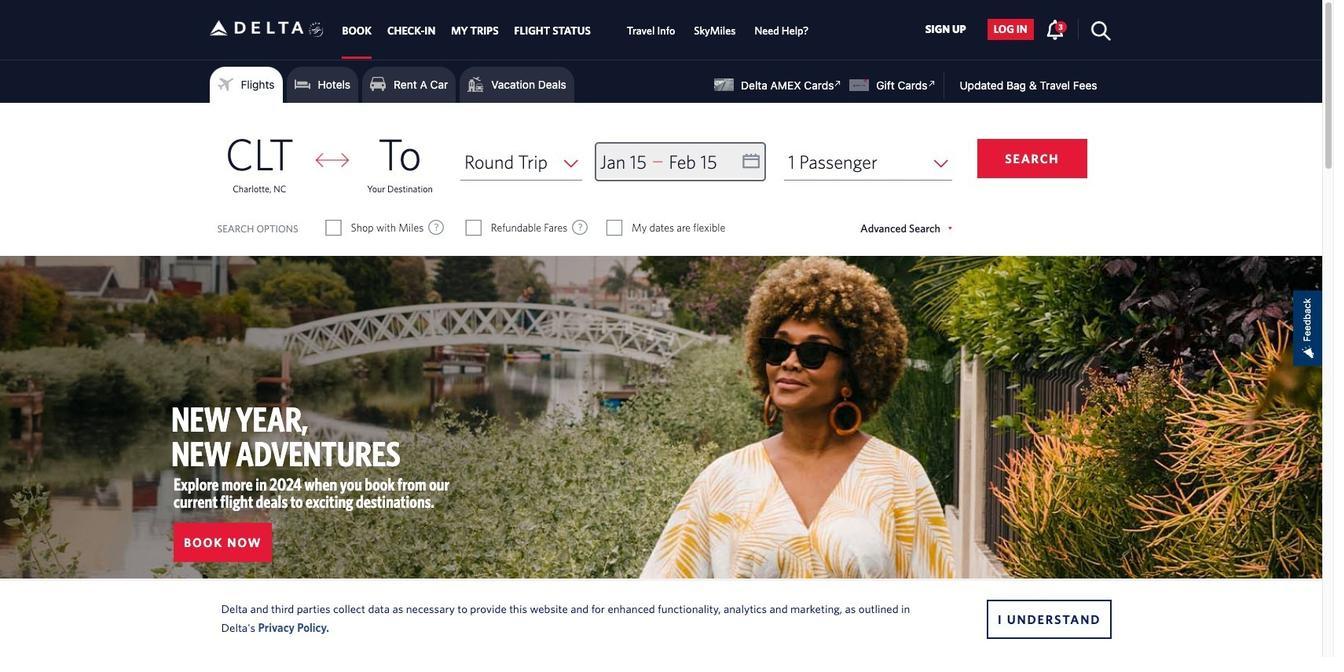 Task type: locate. For each thing, give the bounding box(es) containing it.
None text field
[[596, 144, 764, 181]]

tab list
[[334, 0, 819, 59]]

0 horizontal spatial this link opens another site in a new window that may not follow the same accessibility policies as delta air lines. image
[[831, 76, 846, 91]]

None checkbox
[[327, 220, 341, 236], [467, 220, 481, 236], [608, 220, 622, 236], [327, 220, 341, 236], [467, 220, 481, 236], [608, 220, 622, 236]]

tab panel
[[0, 103, 1323, 256]]

delta air lines image
[[209, 3, 304, 53]]

skyteam image
[[309, 5, 324, 54]]

None field
[[461, 144, 582, 181], [785, 144, 952, 181], [461, 144, 582, 181], [785, 144, 952, 181]]

this link opens another site in a new window that may not follow the same accessibility policies as delta air lines. image
[[831, 76, 846, 91], [925, 76, 940, 91]]

1 horizontal spatial this link opens another site in a new window that may not follow the same accessibility policies as delta air lines. image
[[925, 76, 940, 91]]



Task type: describe. For each thing, give the bounding box(es) containing it.
2 this link opens another site in a new window that may not follow the same accessibility policies as delta air lines. image from the left
[[925, 76, 940, 91]]

1 this link opens another site in a new window that may not follow the same accessibility policies as delta air lines. image from the left
[[831, 76, 846, 91]]



Task type: vqa. For each thing, say whether or not it's contained in the screenshot.
field
yes



